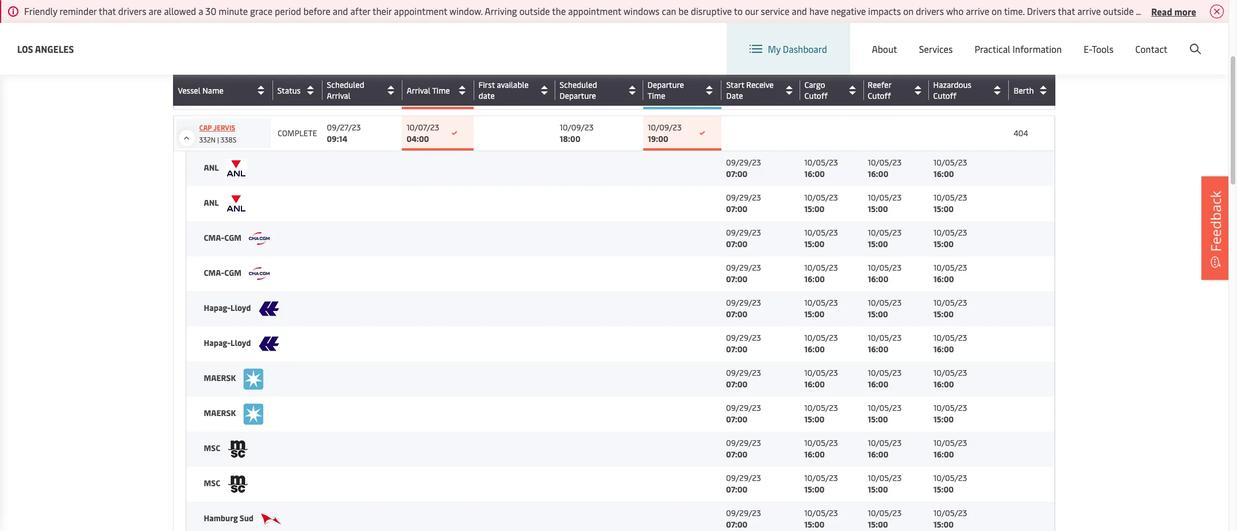 Task type: locate. For each thing, give the bounding box(es) containing it.
hapag lloyd image
[[258, 336, 279, 351]]

1 cargo cutoff from the top
[[804, 0, 827, 14]]

1 start receive date button from the top
[[726, 0, 797, 14]]

complete for 09:14
[[278, 128, 317, 139]]

1 vertical spatial complete
[[278, 128, 317, 139]]

1 vertical spatial maersk image
[[243, 403, 264, 425]]

time inside button
[[432, 85, 450, 96]]

1 first from the top
[[479, 0, 495, 3]]

1 vertical spatial hazardous cutoff
[[933, 79, 971, 101]]

cargo
[[804, 0, 825, 3], [805, 79, 825, 90]]

0 vertical spatial start receive date button
[[726, 0, 797, 14]]

1 vertical spatial hazardous cutoff button
[[933, 79, 1006, 101]]

cutoff down about dropdown button
[[868, 90, 891, 101]]

1 vertical spatial cma-
[[204, 267, 224, 278]]

first available date
[[479, 0, 529, 14], [479, 79, 529, 101]]

service
[[761, 5, 790, 17]]

2 horizontal spatial appointment
[[1157, 5, 1211, 17]]

0 vertical spatial reefer cutoff
[[868, 0, 891, 14]]

after
[[350, 5, 370, 17]]

0 vertical spatial cgm
[[224, 232, 242, 243]]

18:00
[[560, 133, 580, 144]]

0 vertical spatial cma-
[[204, 232, 224, 243]]

arriving
[[485, 5, 517, 17]]

2 date from the top
[[479, 90, 495, 101]]

2 07:00 from the top
[[726, 204, 748, 214]]

scheduled arrival
[[327, 0, 364, 14], [327, 79, 364, 101]]

2 08:00 from the left
[[407, 88, 429, 99]]

cargo cutoff
[[804, 0, 827, 14], [805, 79, 828, 101]]

1 vertical spatial anl image
[[226, 194, 247, 213]]

scheduled arrival button
[[327, 0, 399, 14], [327, 79, 399, 101]]

2 departure time from the top
[[648, 79, 684, 101]]

hapag-lloyd left hapag lloyd image
[[204, 302, 253, 313]]

hamburg sud
[[204, 513, 255, 524]]

cutoff for second cargo cutoff button
[[805, 90, 828, 101]]

0 vertical spatial |
[[218, 95, 219, 104]]

0 vertical spatial scheduled departure button
[[560, 0, 640, 14]]

1 vertical spatial start receive date button
[[726, 79, 797, 101]]

1 outside from the left
[[519, 5, 550, 17]]

hazardous up 'who'
[[933, 0, 972, 3]]

cargo for second cargo cutoff button from the bottom of the page
[[804, 0, 825, 3]]

0 vertical spatial maersk image
[[243, 368, 264, 390]]

6 09/29/23 07:00 from the top
[[726, 332, 761, 355]]

reefer cutoff button up switch
[[868, 0, 926, 14]]

0 horizontal spatial arrive
[[966, 5, 989, 17]]

11 09/29/23 07:00 from the top
[[726, 508, 761, 530]]

2 cgm from the top
[[224, 267, 242, 278]]

0 horizontal spatial 08:00
[[327, 88, 349, 99]]

on left time.
[[992, 5, 1002, 17]]

1 vertical spatial first available date button
[[479, 79, 552, 101]]

1 first available date from the top
[[479, 0, 529, 14]]

disruptive
[[691, 5, 732, 17]]

lloyd left hapag lloyd icon
[[231, 337, 251, 348]]

1 09/29/23 from the top
[[726, 157, 761, 168]]

1 vertical spatial anl
[[204, 197, 220, 208]]

maersk image
[[243, 368, 264, 390], [243, 403, 264, 425]]

0 vertical spatial hazardous cutoff
[[933, 0, 972, 14]]

time up 10/07/23
[[432, 85, 450, 96]]

tools
[[1092, 43, 1114, 55]]

09/29/23 for msc image for 15:00
[[726, 473, 761, 483]]

reefer cutoff down about dropdown button
[[868, 79, 891, 101]]

hapag-
[[204, 302, 231, 313], [204, 337, 231, 348]]

0 horizontal spatial their
[[373, 5, 392, 17]]

drivers left are at the top left of page
[[118, 5, 146, 17]]

hapag-lloyd for 15:00
[[204, 302, 253, 313]]

first available date button for start receive date button corresponding to second cargo cutoff button
[[479, 79, 552, 101]]

cargo up have
[[804, 0, 825, 3]]

0 horizontal spatial drivers
[[118, 5, 146, 17]]

feedback
[[1206, 191, 1225, 252]]

hazardous down services dropdown button on the right top
[[933, 79, 971, 90]]

arrival inside button
[[407, 85, 430, 96]]

07:00 for 16:00's msc image
[[726, 449, 748, 460]]

09/29/23 for hapag lloyd icon
[[726, 332, 761, 343]]

2 hapag-lloyd from the top
[[204, 337, 253, 348]]

friendly
[[24, 5, 57, 17]]

| inside cap jervis 332n | 338s
[[217, 135, 219, 144]]

on
[[903, 5, 914, 17], [992, 5, 1002, 17]]

09/29/23 07:00
[[726, 157, 761, 180], [726, 192, 761, 214], [726, 227, 761, 250], [726, 262, 761, 285], [726, 297, 761, 320], [726, 332, 761, 355], [726, 367, 761, 390], [726, 402, 761, 425], [726, 437, 761, 460], [726, 473, 761, 495], [726, 508, 761, 530]]

1 vertical spatial first
[[479, 79, 495, 90]]

0 vertical spatial cargo
[[804, 0, 825, 3]]

0 vertical spatial hapag-
[[204, 302, 231, 313]]

1 vertical spatial start receive date
[[726, 79, 774, 101]]

reefer down about dropdown button
[[868, 79, 891, 90]]

10/09/23 19:00
[[648, 122, 682, 144]]

1 vertical spatial reefer cutoff button
[[868, 79, 926, 101]]

and left have
[[792, 5, 807, 17]]

2 complete from the top
[[278, 128, 317, 139]]

1 start receive date from the top
[[726, 0, 773, 14]]

0 vertical spatial reefer
[[868, 0, 891, 3]]

1 horizontal spatial and
[[792, 5, 807, 17]]

09/29/23 07:00 for hamburg sud image
[[726, 508, 761, 530]]

arrival right period
[[327, 3, 351, 14]]

1 first available date button from the top
[[479, 0, 552, 14]]

09/29/23 for cma cgm image corresponding to 16:00
[[726, 262, 761, 273]]

complete left 09:14
[[278, 128, 317, 139]]

1 maersk image from the top
[[243, 368, 264, 390]]

1 lloyd from the top
[[231, 302, 251, 313]]

340s
[[221, 95, 237, 104]]

0 vertical spatial msc image
[[228, 440, 248, 458]]

1 hazardous from the top
[[933, 0, 972, 3]]

1 scheduled arrival button from the top
[[327, 0, 399, 14]]

1 hapag- from the top
[[204, 302, 231, 313]]

hapag-lloyd
[[204, 302, 253, 313], [204, 337, 253, 348]]

anl image
[[226, 159, 247, 178], [226, 194, 247, 213]]

start receive date up the my
[[726, 0, 773, 14]]

departure time up '10/09/23 19:00'
[[648, 79, 684, 101]]

1 vertical spatial date
[[479, 90, 495, 101]]

08:00 for 10/05/23 08:00
[[327, 88, 349, 99]]

cargo down 'dashboard'
[[805, 79, 825, 90]]

2 cargo cutoff from the top
[[805, 79, 828, 101]]

hazardous cutoff down services
[[933, 79, 971, 101]]

1 horizontal spatial 08:00
[[407, 88, 429, 99]]

hazardous for hazardous cutoff button for reefer cutoff button associated with second cargo cutoff button from the bottom of the page
[[933, 0, 972, 3]]

1 vertical spatial reefer
[[868, 79, 891, 90]]

1 hapag-lloyd from the top
[[204, 302, 253, 313]]

lloyd
[[231, 302, 251, 313], [231, 337, 251, 348]]

scheduled arrival button for first available date button corresponding to start receive date button corresponding to second cargo cutoff button from the bottom of the page
[[327, 0, 399, 14]]

1 horizontal spatial arrive
[[1077, 5, 1101, 17]]

0 vertical spatial lloyd
[[231, 302, 251, 313]]

my dashboard
[[768, 43, 827, 55]]

appointment up account
[[1157, 5, 1211, 17]]

hazardous cutoff
[[933, 0, 972, 14], [933, 79, 971, 101]]

10/09/23 for 18:00
[[560, 122, 594, 133]]

arrive
[[966, 5, 989, 17], [1077, 5, 1101, 17]]

departure time button for scheduled departure button for first available date button corresponding to start receive date button corresponding to second cargo cutoff button from the bottom of the page
[[648, 0, 719, 14]]

2 hapag- from the top
[[204, 337, 231, 348]]

5 09/29/23 07:00 from the top
[[726, 297, 761, 320]]

1 cgm from the top
[[224, 232, 242, 243]]

that right 'drivers'
[[1058, 5, 1075, 17]]

scheduled departure
[[560, 0, 597, 14], [560, 79, 597, 101]]

8 07:00 from the top
[[726, 414, 748, 425]]

1 vertical spatial lloyd
[[231, 337, 251, 348]]

lloyd for 16:00
[[231, 337, 251, 348]]

0 vertical spatial first available date button
[[479, 0, 552, 14]]

9 09/29/23 07:00 from the top
[[726, 437, 761, 460]]

1 vertical spatial scheduled departure
[[560, 79, 597, 101]]

9 07:00 from the top
[[726, 449, 748, 460]]

cargo cutoff down 'dashboard'
[[805, 79, 828, 101]]

and
[[333, 5, 348, 17], [792, 5, 807, 17]]

0 vertical spatial scheduled arrival
[[327, 0, 364, 14]]

1 anl image from the top
[[226, 159, 247, 178]]

start receive date down the my
[[726, 79, 774, 101]]

2 cargo cutoff button from the top
[[805, 79, 861, 101]]

scheduled up after
[[327, 0, 364, 3]]

berth button
[[1014, 81, 1052, 99]]

date
[[726, 3, 743, 14], [726, 90, 743, 101]]

on right impacts
[[903, 5, 914, 17]]

7 09/29/23 from the top
[[726, 367, 761, 378]]

0 vertical spatial first
[[479, 0, 495, 3]]

first up arriving
[[479, 0, 495, 3]]

09/29/23 07:00 for cma cgm image corresponding to 16:00
[[726, 262, 761, 285]]

cma cgm image for 15:00
[[249, 232, 270, 245]]

09/29/23 07:00 for 15:00 anl icon
[[726, 192, 761, 214]]

0 vertical spatial date
[[726, 3, 743, 14]]

e-tools button
[[1084, 23, 1114, 75]]

6 07:00 from the top
[[726, 344, 748, 355]]

|
[[218, 95, 219, 104], [217, 135, 219, 144]]

scheduled
[[327, 0, 364, 3], [560, 0, 597, 3], [327, 79, 364, 90], [560, 79, 597, 90]]

| left '338s' at the top
[[217, 135, 219, 144]]

0 vertical spatial hapag-lloyd
[[204, 302, 253, 313]]

1 vertical spatial available
[[497, 79, 529, 90]]

practical
[[975, 43, 1010, 55]]

1 vertical spatial cargo cutoff
[[805, 79, 828, 101]]

0 vertical spatial msc
[[204, 442, 222, 453]]

start receive date button up the my
[[726, 0, 797, 14]]

maersk inside maersk northampton 338n | 340s
[[199, 72, 227, 82]]

arrive right 'who'
[[966, 5, 989, 17]]

msc for 15:00
[[204, 478, 222, 488]]

hazardous cutoff up location
[[933, 0, 972, 14]]

1 07:00 from the top
[[726, 169, 748, 180]]

0 vertical spatial scheduled departure
[[560, 0, 597, 14]]

scheduled up 09/27/23 on the top of page
[[327, 79, 364, 90]]

1 hazardous cutoff from the top
[[933, 0, 972, 14]]

0 vertical spatial start
[[726, 0, 744, 3]]

1 horizontal spatial on
[[992, 5, 1002, 17]]

1 reefer cutoff button from the top
[[868, 0, 926, 14]]

0 vertical spatial cma-cgm
[[204, 232, 243, 243]]

0 horizontal spatial outside
[[519, 5, 550, 17]]

11 07:00 from the top
[[726, 519, 748, 530]]

2 reefer cutoff from the top
[[868, 79, 891, 101]]

hapag- for 15:00
[[204, 302, 231, 313]]

1 msc image from the top
[[228, 440, 248, 458]]

0 horizontal spatial appointment
[[394, 5, 447, 17]]

30
[[205, 5, 216, 17]]

0 vertical spatial hazardous cutoff button
[[933, 0, 1006, 14]]

2 10/09/23 from the left
[[648, 122, 682, 133]]

2 msc image from the top
[[228, 475, 248, 493]]

07:00 for 15:00 anl icon
[[726, 204, 748, 214]]

2 departure time button from the top
[[648, 79, 718, 101]]

09/29/23 07:00 for hapag lloyd icon
[[726, 332, 761, 355]]

0 vertical spatial date
[[479, 3, 495, 14]]

hazardous cutoff button for second cargo cutoff button reefer cutoff button
[[933, 79, 1006, 101]]

maersk
[[199, 72, 227, 82], [204, 372, 238, 383], [204, 407, 238, 418]]

time.
[[1004, 5, 1025, 17]]

cma-cgm
[[204, 232, 243, 243], [204, 267, 243, 278]]

10/06/23
[[407, 76, 440, 87]]

cargo cutoff button down 'dashboard'
[[805, 79, 861, 101]]

0 horizontal spatial and
[[333, 5, 348, 17]]

that
[[99, 5, 116, 17], [1058, 5, 1075, 17]]

1 date from the top
[[726, 3, 743, 14]]

cutoff left negative
[[804, 3, 827, 14]]

their up login / create account link
[[1136, 5, 1155, 17]]

0 vertical spatial first available date
[[479, 0, 529, 14]]

2 cma-cgm from the top
[[204, 267, 243, 278]]

9 09/29/23 from the top
[[726, 437, 761, 448]]

0 vertical spatial complete
[[278, 82, 317, 93]]

receive
[[746, 0, 773, 3], [746, 79, 774, 90]]

1 horizontal spatial 10/09/23
[[648, 122, 682, 133]]

cutoff right negative
[[868, 3, 891, 14]]

hamburg
[[204, 513, 238, 524]]

0 vertical spatial cargo cutoff
[[804, 0, 827, 14]]

10/09/23
[[560, 122, 594, 133], [648, 122, 682, 133]]

time down the 10/08/23 at the top right of page
[[648, 90, 665, 101]]

09/29/23 07:00 for 16:00's msc image
[[726, 437, 761, 460]]

1 vertical spatial cgm
[[224, 267, 242, 278]]

0 vertical spatial start receive date
[[726, 0, 773, 14]]

1 available from the top
[[497, 0, 529, 3]]

arrival up 10/07/23
[[407, 85, 430, 96]]

08:00 down the 10/06/23
[[407, 88, 429, 99]]

15:00
[[804, 204, 825, 214], [868, 204, 888, 214], [933, 204, 954, 214], [804, 239, 825, 250], [868, 239, 888, 250], [933, 239, 954, 250], [804, 309, 825, 320], [868, 309, 888, 320], [933, 309, 954, 320], [804, 414, 825, 425], [868, 414, 888, 425], [933, 414, 954, 425], [804, 484, 825, 495], [868, 484, 888, 495], [933, 484, 954, 495], [804, 519, 825, 530], [868, 519, 888, 530], [933, 519, 954, 530]]

| inside maersk northampton 338n | 340s
[[218, 95, 219, 104]]

08:00 inside 10/06/23 08:00
[[407, 88, 429, 99]]

account
[[1173, 34, 1207, 46]]

first right arrival time button
[[479, 79, 495, 90]]

cma- for 15:00
[[204, 232, 224, 243]]

departure time left disruptive
[[648, 0, 684, 14]]

cargo cutoff button up 'dashboard'
[[804, 0, 860, 14]]

2 reefer cutoff button from the top
[[868, 79, 926, 101]]

09/29/23 for hapag lloyd image
[[726, 297, 761, 308]]

3 09/29/23 from the top
[[726, 227, 761, 238]]

1 their from the left
[[373, 5, 392, 17]]

cutoff up location
[[933, 3, 957, 14]]

appointment left window.
[[394, 5, 447, 17]]

login / create account link
[[1093, 23, 1207, 57]]

338n
[[199, 95, 216, 104]]

0 vertical spatial departure time
[[648, 0, 684, 14]]

1 vertical spatial cma-cgm
[[204, 267, 243, 278]]

10 09/29/23 07:00 from the top
[[726, 473, 761, 495]]

1 vertical spatial hapag-lloyd
[[204, 337, 253, 348]]

scheduled up 'the'
[[560, 0, 597, 3]]

1 vertical spatial scheduled departure button
[[560, 79, 640, 101]]

departure time button for scheduled departure button corresponding to first available date button associated with start receive date button corresponding to second cargo cutoff button
[[648, 79, 718, 101]]

07:00 for hapag lloyd image
[[726, 309, 748, 320]]

0 vertical spatial reefer cutoff button
[[868, 0, 926, 14]]

first available date button for start receive date button corresponding to second cargo cutoff button from the bottom of the page
[[479, 0, 552, 14]]

2 msc from the top
[[204, 478, 222, 488]]

cargo cutoff button
[[804, 0, 860, 14], [805, 79, 861, 101]]

1 horizontal spatial that
[[1058, 5, 1075, 17]]

arrive up e-
[[1077, 5, 1101, 17]]

2 hazardous cutoff button from the top
[[933, 79, 1006, 101]]

10/09/23 up the 19:00
[[648, 122, 682, 133]]

1 horizontal spatial appointment
[[568, 5, 621, 17]]

0 vertical spatial receive
[[746, 0, 773, 3]]

2 first from the top
[[479, 79, 495, 90]]

that right reminder
[[99, 5, 116, 17]]

2 vertical spatial maersk
[[204, 407, 238, 418]]

09/27/23
[[327, 122, 361, 133]]

16:00
[[560, 88, 580, 99], [648, 88, 668, 99], [804, 169, 825, 180], [868, 169, 888, 180], [933, 169, 954, 180], [804, 274, 825, 285], [868, 274, 888, 285], [933, 274, 954, 285], [804, 344, 825, 355], [868, 344, 888, 355], [933, 344, 954, 355], [804, 379, 825, 390], [868, 379, 888, 390], [933, 379, 954, 390], [804, 449, 825, 460], [868, 449, 888, 460], [933, 449, 954, 460]]

lloyd left hapag lloyd image
[[231, 302, 251, 313]]

1 and from the left
[[333, 5, 348, 17]]

cma-cgm for 15:00
[[204, 232, 243, 243]]

available
[[497, 0, 529, 3], [497, 79, 529, 90]]

10 09/29/23 from the top
[[726, 473, 761, 483]]

1 cargo from the top
[[804, 0, 825, 3]]

1 vertical spatial msc image
[[228, 475, 248, 493]]

| left 340s
[[218, 95, 219, 104]]

3 09/29/23 07:00 from the top
[[726, 227, 761, 250]]

cargo cutoff left negative
[[804, 0, 827, 14]]

1 vertical spatial date
[[726, 90, 743, 101]]

hazardous cutoff button up location
[[933, 0, 1006, 14]]

0 vertical spatial anl
[[204, 162, 220, 173]]

cutoff for second cargo cutoff button from the bottom of the page
[[804, 3, 827, 14]]

hapag- left hapag lloyd image
[[204, 302, 231, 313]]

1 horizontal spatial outside
[[1103, 5, 1134, 17]]

first available date for second cargo cutoff button
[[479, 79, 529, 101]]

0 vertical spatial departure time button
[[648, 0, 719, 14]]

reefer cutoff right negative
[[868, 0, 891, 14]]

1 vertical spatial reefer cutoff
[[868, 79, 891, 101]]

cutoff
[[804, 3, 827, 14], [868, 3, 891, 14], [933, 3, 957, 14], [805, 90, 828, 101], [868, 90, 891, 101], [933, 90, 957, 101]]

time left be
[[648, 3, 666, 14]]

cutoff down 'dashboard'
[[805, 90, 828, 101]]

hapag- for 16:00
[[204, 337, 231, 348]]

1 scheduled departure button from the top
[[560, 0, 640, 14]]

2 cma- from the top
[[204, 267, 224, 278]]

scheduled arrival button for first available date button associated with start receive date button corresponding to second cargo cutoff button
[[327, 79, 399, 101]]

07:00 for cma cgm image related to 15:00
[[726, 239, 748, 250]]

0 horizontal spatial on
[[903, 5, 914, 17]]

04:00
[[407, 133, 429, 144]]

our
[[745, 5, 759, 17]]

0 vertical spatial cargo cutoff button
[[804, 0, 860, 14]]

appointment right 'the'
[[568, 5, 621, 17]]

jervis
[[213, 123, 235, 132]]

reefer
[[868, 0, 891, 3], [868, 79, 891, 90]]

5 09/29/23 from the top
[[726, 297, 761, 308]]

outside
[[519, 5, 550, 17], [1103, 5, 1134, 17]]

2 reefer from the top
[[868, 79, 891, 90]]

6 09/29/23 from the top
[[726, 332, 761, 343]]

09/29/23
[[726, 157, 761, 168], [726, 192, 761, 203], [726, 227, 761, 238], [726, 262, 761, 273], [726, 297, 761, 308], [726, 332, 761, 343], [726, 367, 761, 378], [726, 402, 761, 413], [726, 437, 761, 448], [726, 473, 761, 483], [726, 508, 761, 519]]

10/07/23 04:00
[[407, 122, 439, 144]]

msc
[[204, 442, 222, 453], [204, 478, 222, 488]]

services button
[[919, 23, 953, 75]]

0 vertical spatial scheduled arrival button
[[327, 0, 399, 14]]

1 vertical spatial scheduled arrival button
[[327, 79, 399, 101]]

and left after
[[333, 5, 348, 17]]

2 lloyd from the top
[[231, 337, 251, 348]]

lloyd for 15:00
[[231, 302, 251, 313]]

hapag- left hapag lloyd icon
[[204, 337, 231, 348]]

msc image
[[228, 440, 248, 458], [228, 475, 248, 493]]

1 reefer from the top
[[868, 0, 891, 3]]

1 msc from the top
[[204, 442, 222, 453]]

1 hazardous cutoff button from the top
[[933, 0, 1006, 14]]

arrival
[[327, 3, 351, 14], [407, 85, 430, 96], [327, 90, 351, 101]]

1 vertical spatial msc
[[204, 478, 222, 488]]

reefer cutoff button for second cargo cutoff button
[[868, 79, 926, 101]]

1 anl from the top
[[204, 162, 220, 173]]

reefer cutoff button down about
[[868, 79, 926, 101]]

start receive date button down the my
[[726, 79, 797, 101]]

08:00 inside 10/05/23 08:00
[[327, 88, 349, 99]]

2 hazardous from the top
[[933, 79, 971, 90]]

08:00 up 09/27/23 on the top of page
[[327, 88, 349, 99]]

2 scheduled arrival from the top
[[327, 79, 364, 101]]

1 vertical spatial start
[[726, 79, 744, 90]]

4 09/29/23 from the top
[[726, 262, 761, 273]]

10 07:00 from the top
[[726, 484, 748, 495]]

1 horizontal spatial drivers
[[916, 5, 944, 17]]

1 vertical spatial departure time button
[[648, 79, 718, 101]]

09/29/23 07:00 for msc image for 15:00
[[726, 473, 761, 495]]

1 cargo cutoff button from the top
[[804, 0, 860, 14]]

1 vertical spatial cargo
[[805, 79, 825, 90]]

1 vertical spatial cargo cutoff button
[[805, 79, 861, 101]]

1 vertical spatial scheduled arrival
[[327, 79, 364, 101]]

2 scheduled departure button from the top
[[560, 79, 640, 101]]

0 vertical spatial available
[[497, 0, 529, 3]]

arrival for first available date button associated with start receive date button corresponding to second cargo cutoff button
[[327, 90, 351, 101]]

1 vertical spatial cma cgm image
[[249, 267, 270, 280]]

departure time
[[648, 0, 684, 14], [648, 79, 684, 101]]

windo
[[1213, 5, 1237, 17]]

outside up login
[[1103, 5, 1134, 17]]

hazardous cutoff button down practical at right
[[933, 79, 1006, 101]]

drivers left 'who'
[[916, 5, 944, 17]]

09/27/23 09:14
[[327, 122, 361, 144]]

vessel name
[[178, 85, 224, 96]]

their right after
[[373, 5, 392, 17]]

anl for 16:00
[[204, 162, 220, 173]]

0 vertical spatial maersk
[[199, 72, 227, 82]]

| for 332n
[[217, 135, 219, 144]]

1 vertical spatial departure time
[[648, 79, 684, 101]]

0 vertical spatial hazardous
[[933, 0, 972, 3]]

1 vertical spatial hapag-
[[204, 337, 231, 348]]

hazardous
[[933, 0, 972, 3], [933, 79, 971, 90]]

contact
[[1135, 43, 1168, 55]]

outside left 'the'
[[519, 5, 550, 17]]

1 complete from the top
[[278, 82, 317, 93]]

08:00 for 10/06/23 08:00
[[407, 88, 429, 99]]

2 start from the top
[[726, 79, 744, 90]]

07:00 for cma cgm image corresponding to 16:00
[[726, 274, 748, 285]]

07:00 for hapag lloyd icon
[[726, 344, 748, 355]]

arrival up 09/27/23 on the top of page
[[327, 90, 351, 101]]

1 arrive from the left
[[966, 5, 989, 17]]

3 appointment from the left
[[1157, 5, 1211, 17]]

1 vertical spatial hazardous
[[933, 79, 971, 90]]

09/29/23 for 15:00 anl icon
[[726, 192, 761, 203]]

2 09/29/23 07:00 from the top
[[726, 192, 761, 214]]

receive up our
[[746, 0, 773, 3]]

receive down the my
[[746, 79, 774, 90]]

complete left 10/05/23 08:00 on the top left
[[278, 82, 317, 93]]

available for first available date button associated with start receive date button corresponding to second cargo cutoff button
[[497, 79, 529, 90]]

reefer up impacts
[[868, 0, 891, 3]]

cma cgm image
[[249, 232, 270, 245], [249, 267, 270, 280]]

2 first available date from the top
[[479, 79, 529, 101]]

cutoff down services
[[933, 90, 957, 101]]

hapag lloyd image
[[258, 301, 279, 316]]

switch
[[905, 33, 932, 46]]

anl for 15:00
[[204, 197, 220, 208]]

2 anl from the top
[[204, 197, 220, 208]]

0 vertical spatial anl image
[[226, 159, 247, 178]]

2 09/29/23 from the top
[[726, 192, 761, 203]]

to
[[734, 5, 743, 17]]

1 horizontal spatial their
[[1136, 5, 1155, 17]]

1 vertical spatial |
[[217, 135, 219, 144]]

windows
[[624, 5, 660, 17]]

1 vertical spatial maersk
[[204, 372, 238, 383]]

2 anl image from the top
[[226, 194, 247, 213]]

0 horizontal spatial 10/09/23
[[560, 122, 594, 133]]

10/05/23 15:00
[[804, 192, 838, 214], [868, 192, 902, 214], [933, 192, 967, 214], [804, 227, 838, 250], [868, 227, 902, 250], [933, 227, 967, 250], [804, 297, 838, 320], [868, 297, 902, 320], [933, 297, 967, 320], [804, 402, 838, 425], [868, 402, 902, 425], [933, 402, 967, 425], [804, 473, 838, 495], [868, 473, 902, 495], [933, 473, 967, 495], [804, 508, 838, 530], [868, 508, 902, 530], [933, 508, 967, 530]]

allowed
[[164, 5, 196, 17]]

2 start receive date from the top
[[726, 79, 774, 101]]

hazardous cutoff button for reefer cutoff button associated with second cargo cutoff button from the bottom of the page
[[933, 0, 1006, 14]]

2 cargo from the top
[[805, 79, 825, 90]]

1 cma cgm image from the top
[[249, 232, 270, 245]]

anl image for 15:00
[[226, 194, 247, 213]]

hapag-lloyd left hapag lloyd icon
[[204, 337, 253, 348]]

1 vertical spatial first available date
[[479, 79, 529, 101]]

cma-
[[204, 232, 224, 243], [204, 267, 224, 278]]

10/09/23 up 18:00
[[560, 122, 594, 133]]



Task type: describe. For each thing, give the bounding box(es) containing it.
1 scheduled departure from the top
[[560, 0, 597, 14]]

cma-cgm for 16:00
[[204, 267, 243, 278]]

available for first available date button corresponding to start receive date button corresponding to second cargo cutoff button from the bottom of the page
[[497, 0, 529, 3]]

practical information button
[[975, 23, 1062, 75]]

grace
[[250, 5, 273, 17]]

date for start receive date button corresponding to second cargo cutoff button
[[726, 90, 743, 101]]

start receive date button for second cargo cutoff button
[[726, 79, 797, 101]]

los angeles
[[17, 42, 74, 55]]

arrival for first available date button corresponding to start receive date button corresponding to second cargo cutoff button from the bottom of the page
[[327, 3, 351, 14]]

date for start receive date button corresponding to second cargo cutoff button from the bottom of the page
[[726, 3, 743, 14]]

angeles
[[35, 42, 74, 55]]

scheduled up 10/09/23 18:00
[[560, 79, 597, 90]]

09/29/23 for anl icon corresponding to 16:00
[[726, 157, 761, 168]]

09/29/23 07:00 for anl icon corresponding to 16:00
[[726, 157, 761, 180]]

7 09/29/23 07:00 from the top
[[726, 367, 761, 390]]

menu
[[1036, 34, 1059, 46]]

1 scheduled arrival from the top
[[327, 0, 364, 14]]

date for first available date button associated with start receive date button corresponding to second cargo cutoff button
[[479, 90, 495, 101]]

cutoff for reefer cutoff button associated with second cargo cutoff button from the bottom of the page
[[868, 3, 891, 14]]

start receive date button for second cargo cutoff button from the bottom of the page
[[726, 0, 797, 14]]

negative
[[831, 5, 866, 17]]

window.
[[449, 5, 483, 17]]

8 09/29/23 07:00 from the top
[[726, 402, 761, 425]]

a
[[198, 5, 203, 17]]

my
[[768, 43, 781, 55]]

services
[[919, 43, 953, 55]]

2 appointment from the left
[[568, 5, 621, 17]]

cutoff for hazardous cutoff button for second cargo cutoff button reefer cutoff button
[[933, 90, 957, 101]]

10/08/23 16:00
[[648, 76, 682, 99]]

anl image for 16:00
[[226, 159, 247, 178]]

scheduled departure button for first available date button corresponding to start receive date button corresponding to second cargo cutoff button from the bottom of the page
[[560, 0, 640, 14]]

19:00
[[648, 133, 668, 144]]

2 arrive from the left
[[1077, 5, 1101, 17]]

2 drivers from the left
[[916, 5, 944, 17]]

10/09/23 18:00
[[560, 122, 594, 144]]

/
[[1138, 34, 1142, 46]]

1 reefer cutoff from the top
[[868, 0, 891, 14]]

2 and from the left
[[792, 5, 807, 17]]

09/29/23 07:00 for hapag lloyd image
[[726, 297, 761, 320]]

period
[[275, 5, 301, 17]]

1 on from the left
[[903, 5, 914, 17]]

first available date for second cargo cutoff button from the bottom of the page
[[479, 0, 529, 14]]

start receive date for start receive date button corresponding to second cargo cutoff button
[[726, 79, 774, 101]]

hazardous for hazardous cutoff button for second cargo cutoff button reefer cutoff button
[[933, 79, 971, 90]]

switch location
[[905, 33, 970, 46]]

cgm for 16:00
[[224, 267, 242, 278]]

10/07/23
[[407, 122, 439, 133]]

cma cgm image for 16:00
[[249, 267, 270, 280]]

date for first available date button corresponding to start receive date button corresponding to second cargo cutoff button from the bottom of the page
[[479, 3, 495, 14]]

be
[[679, 5, 689, 17]]

first for first available date button associated with start receive date button corresponding to second cargo cutoff button
[[479, 79, 495, 90]]

my dashboard button
[[750, 23, 827, 75]]

the
[[552, 5, 566, 17]]

8 09/29/23 from the top
[[726, 402, 761, 413]]

location
[[935, 33, 970, 46]]

status button
[[277, 81, 319, 99]]

cma- for 16:00
[[204, 267, 224, 278]]

16:00 inside '10/08/23 16:00'
[[648, 88, 668, 99]]

login
[[1114, 34, 1136, 46]]

about
[[872, 43, 897, 55]]

cargo for second cargo cutoff button
[[805, 79, 825, 90]]

complete for 08:00
[[278, 82, 317, 93]]

09:14
[[327, 133, 347, 144]]

drivers
[[1027, 5, 1056, 17]]

1 appointment from the left
[[394, 5, 447, 17]]

create
[[1144, 34, 1171, 46]]

msc for 16:00
[[204, 442, 222, 453]]

login / create account
[[1114, 34, 1207, 46]]

name
[[202, 85, 224, 96]]

have
[[809, 5, 829, 17]]

read
[[1151, 5, 1172, 18]]

hapag-lloyd for 16:00
[[204, 337, 253, 348]]

scheduled departure button for first available date button associated with start receive date button corresponding to second cargo cutoff button
[[560, 79, 640, 101]]

1 that from the left
[[99, 5, 116, 17]]

7 07:00 from the top
[[726, 379, 748, 390]]

09/29/23 07:00 for cma cgm image related to 15:00
[[726, 227, 761, 250]]

07:00 for hamburg sud image
[[726, 519, 748, 530]]

2 on from the left
[[992, 5, 1002, 17]]

who
[[946, 5, 964, 17]]

2 maersk image from the top
[[243, 403, 264, 425]]

global menu button
[[982, 23, 1071, 57]]

global
[[1007, 34, 1033, 46]]

read more
[[1151, 5, 1196, 18]]

status
[[277, 85, 301, 96]]

arrival time button
[[407, 81, 471, 99]]

405
[[1014, 82, 1028, 93]]

cap
[[199, 123, 212, 132]]

global menu
[[1007, 34, 1059, 46]]

start for start receive date button corresponding to second cargo cutoff button
[[726, 79, 744, 90]]

1 vertical spatial receive
[[746, 79, 774, 90]]

09/29/23 for cma cgm image related to 15:00
[[726, 227, 761, 238]]

e-
[[1084, 43, 1092, 55]]

sud
[[240, 513, 254, 524]]

berth
[[1014, 85, 1034, 96]]

switch location button
[[887, 33, 970, 46]]

northampton
[[199, 83, 250, 92]]

| for 338n
[[218, 95, 219, 104]]

cutoff for second cargo cutoff button reefer cutoff button
[[868, 90, 891, 101]]

07:00 for anl icon corresponding to 16:00
[[726, 169, 748, 180]]

information
[[1013, 43, 1062, 55]]

close alert image
[[1210, 5, 1224, 18]]

dashboard
[[783, 43, 827, 55]]

start for start receive date button corresponding to second cargo cutoff button from the bottom of the page
[[726, 0, 744, 3]]

can
[[662, 5, 676, 17]]

are
[[149, 5, 162, 17]]

contact button
[[1135, 23, 1168, 75]]

departure time for scheduled departure button for first available date button corresponding to start receive date button corresponding to second cargo cutoff button from the bottom of the page departure time button
[[648, 0, 684, 14]]

09/29/23 for hamburg sud image
[[726, 508, 761, 519]]

about button
[[872, 23, 897, 75]]

332n
[[199, 135, 216, 144]]

e-tools
[[1084, 43, 1114, 55]]

2 outside from the left
[[1103, 5, 1134, 17]]

10/08/23
[[648, 76, 682, 87]]

los angeles link
[[17, 42, 74, 56]]

10/09/23 for 19:00
[[648, 122, 682, 133]]

impacts
[[868, 5, 901, 17]]

hamburg sud image
[[261, 513, 282, 525]]

cgm for 15:00
[[224, 232, 242, 243]]

404
[[1014, 128, 1028, 139]]

feedback button
[[1202, 176, 1230, 280]]

msc image for 16:00
[[228, 440, 248, 458]]

practical information
[[975, 43, 1062, 55]]

cap jervis 332n | 338s
[[199, 123, 236, 144]]

minute
[[219, 5, 248, 17]]

07:00 for msc image for 15:00
[[726, 484, 748, 495]]

more
[[1174, 5, 1196, 18]]

10/06/23 08:00
[[407, 76, 440, 99]]

reefer cutoff button for second cargo cutoff button from the bottom of the page
[[868, 0, 926, 14]]

09/29/23 for 16:00's msc image
[[726, 437, 761, 448]]

2 that from the left
[[1058, 5, 1075, 17]]

2 their from the left
[[1136, 5, 1155, 17]]

2 hazardous cutoff from the top
[[933, 79, 971, 101]]

vessel
[[178, 85, 201, 96]]

10/05/23 08:00
[[327, 76, 361, 99]]

vessel name button
[[178, 81, 270, 99]]

msc image for 15:00
[[228, 475, 248, 493]]

los
[[17, 42, 33, 55]]

reminder
[[60, 5, 97, 17]]

departure time for departure time button related to scheduled departure button corresponding to first available date button associated with start receive date button corresponding to second cargo cutoff button
[[648, 79, 684, 101]]

read more button
[[1151, 4, 1196, 18]]

start receive date for start receive date button corresponding to second cargo cutoff button from the bottom of the page
[[726, 0, 773, 14]]

first for first available date button corresponding to start receive date button corresponding to second cargo cutoff button from the bottom of the page
[[479, 0, 495, 3]]

cutoff for hazardous cutoff button for reefer cutoff button associated with second cargo cutoff button from the bottom of the page
[[933, 3, 957, 14]]

friendly reminder that drivers are allowed a 30 minute grace period before and after their appointment window. arriving outside the appointment windows can be disruptive to our service and have negative impacts on drivers who arrive on time. drivers that arrive outside their appointment windo
[[24, 5, 1237, 17]]

2 scheduled departure from the top
[[560, 79, 597, 101]]

1 drivers from the left
[[118, 5, 146, 17]]

before
[[303, 5, 331, 17]]



Task type: vqa. For each thing, say whether or not it's contained in the screenshot.
—
no



